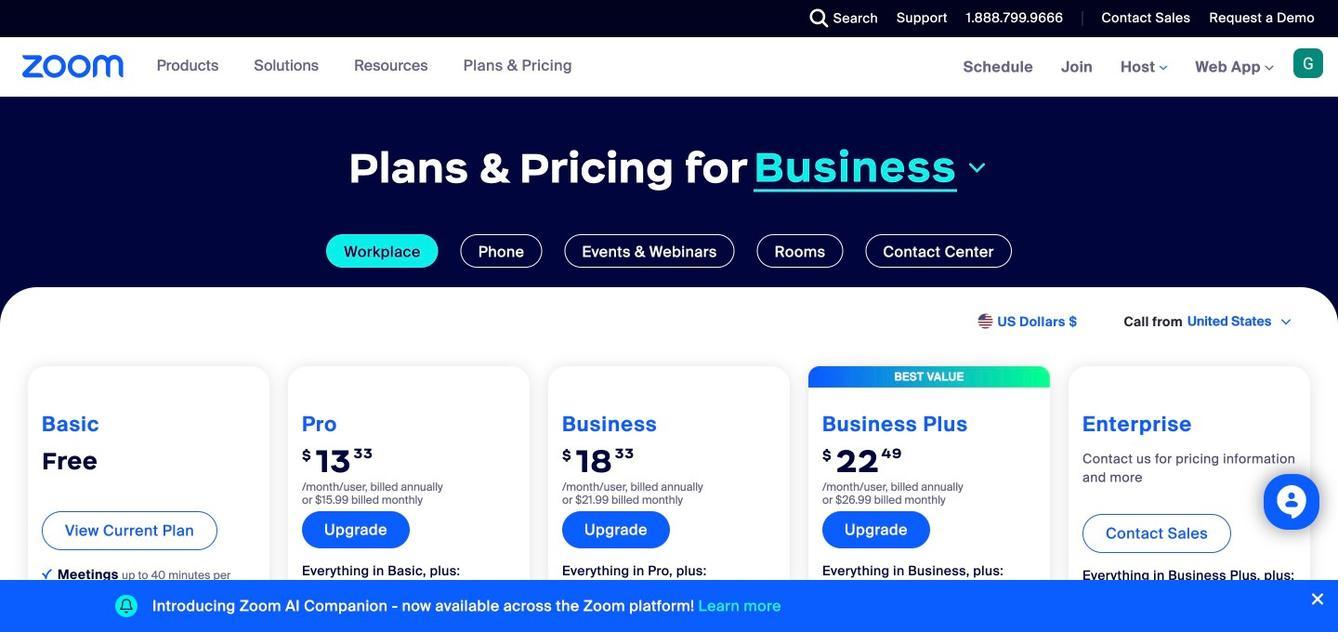 Task type: locate. For each thing, give the bounding box(es) containing it.
ok image
[[42, 569, 52, 579], [302, 590, 312, 600], [823, 590, 833, 600]]

banner
[[0, 37, 1339, 98]]

product information navigation
[[143, 37, 586, 97]]

zoom logo image
[[22, 55, 124, 78]]

main content
[[0, 37, 1339, 632]]

outer image
[[979, 314, 995, 330]]

application
[[578, 589, 749, 623]]

1 horizontal spatial ok image
[[302, 590, 312, 600]]

ok image
[[562, 590, 573, 600]]

meetings navigation
[[950, 37, 1339, 98]]

profile picture image
[[1294, 48, 1324, 78]]



Task type: describe. For each thing, give the bounding box(es) containing it.
0 horizontal spatial ok image
[[42, 569, 52, 579]]

tabs of zoom services tab list
[[28, 234, 1311, 268]]

2 horizontal spatial ok image
[[823, 590, 833, 600]]



Task type: vqa. For each thing, say whether or not it's contained in the screenshot.
Personal Menu menu
no



